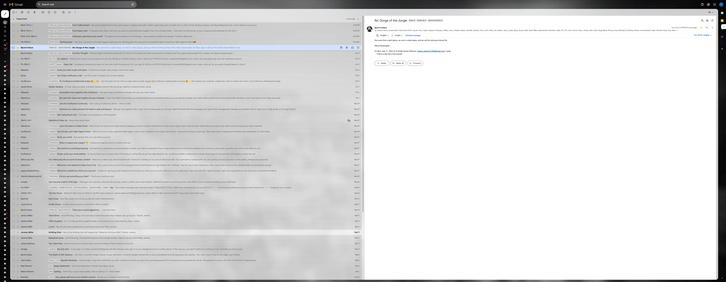 Task type: vqa. For each thing, say whether or not it's contained in the screenshot.


Task type: describe. For each thing, give the bounding box(es) containing it.
bliss lush link
[[11, 149, 22, 152]]

1 vertical spatial what
[[243, 240, 249, 243]]

69 ͏ from the left
[[185, 219, 186, 222]]

cozy
[[11, 216, 17, 219]]

the left bird
[[229, 37, 233, 40]]

confluence up ella.
[[212, 191, 224, 194]]

2 guide from the left
[[341, 135, 348, 138]]

dewdrop link
[[11, 278, 21, 281]]

your up the newly
[[138, 156, 143, 159]]

a left page?!
[[97, 177, 99, 180]]

1 deliciously from the left
[[66, 198, 78, 201]]

1 list box from the left
[[484, 42, 487, 46]]

salesforce for optimize
[[26, 135, 38, 138]]

verify down the unleash
[[166, 191, 172, 194]]

0 horizontal spatial into
[[111, 121, 115, 124]]

our
[[164, 44, 168, 47]]

1 horizontal spatial team's
[[254, 121, 261, 124]]

thoughts
[[131, 44, 141, 47]]

2 vertical spatial been
[[98, 198, 103, 201]]

1 today! from the left
[[106, 100, 113, 103]]

security.
[[131, 72, 140, 75]]

1 horizontal spatial movie
[[99, 247, 105, 250]]

0 horizontal spatial time
[[84, 121, 89, 124]]

1 through from the left
[[206, 135, 215, 138]]

29 ͏ from the left
[[160, 219, 161, 222]]

87 ͏ from the left
[[197, 219, 197, 222]]

this for buy this (no subject) - distrust and caution are the parents of security. benjamin franklin on mon, aug 14, 2023 at 5:11 pm tara schultz <tarashultz49@gmail.com> wrote: hey everybody, my new hair extensions came in
[[66, 72, 70, 75]]

0 horizontal spatial breeze
[[11, 177, 19, 180]]

was
[[169, 233, 173, 236]]

later,
[[237, 212, 243, 215]]

39 ͏ from the left
[[166, 219, 167, 222]]

31 ͏ from the left
[[161, 219, 162, 222]]

2 for maria
[[38, 51, 39, 54]]

7 promotions from the top
[[62, 177, 72, 180]]

row containing deliciously ella
[[13, 196, 453, 203]]

0 vertical spatial mon,
[[245, 58, 251, 61]]

brad for brad , terry , bjord 4
[[26, 44, 31, 47]]

0 horizontal spatial sep
[[98, 240, 102, 243]]

2 try from the left
[[312, 100, 316, 103]]

tara up "best"
[[61, 240, 66, 243]]

important inside navigation
[[11, 43, 22, 46]]

2 horizontal spatial features
[[321, 205, 330, 208]]

1 horizontal spatial abyss,
[[172, 58, 179, 61]]

what's
[[189, 240, 197, 243]]

reason
[[154, 30, 161, 33]]

0 horizontal spatial today
[[161, 86, 168, 89]]

buy for buy this
[[11, 188, 15, 191]]

0 vertical spatial been
[[101, 107, 107, 110]]

winter
[[62, 51, 68, 54]]

schultz
[[203, 72, 211, 75]]

1 gaze from the left
[[227, 65, 233, 68]]

a left team, at the top of page
[[139, 86, 141, 89]]

deliciously
[[26, 198, 38, 201]]

and right performance
[[277, 121, 281, 124]]

grayson
[[536, 37, 544, 39]]

1 horizontal spatial use
[[132, 226, 136, 229]]

2 horizontal spatial easily
[[345, 121, 351, 124]]

0 horizontal spatial set
[[119, 128, 122, 131]]

daylight
[[178, 37, 187, 40]]

check in link
[[11, 205, 21, 208]]

get down what
[[71, 184, 75, 187]]

cherish
[[11, 211, 20, 214]]

updates for welcome to the salesforce sales cloud trial
[[62, 205, 70, 208]]

65 ͏ from the left
[[183, 219, 183, 222]]

navigation containing inbox
[[0, 11, 42, 282]]

we left end
[[153, 58, 156, 61]]

1 help from the left
[[189, 135, 194, 138]]

Search mail text field
[[53, 4, 154, 7]]

of right stage
[[225, 156, 228, 159]]

ga
[[724, 37, 727, 39]]

0 vertical spatial pm
[[193, 72, 197, 75]]

2 horizontal spatial on
[[199, 198, 202, 201]]

2 horizontal spatial be
[[249, 37, 252, 40]]

2 row from the top
[[13, 35, 453, 42]]

and up account.
[[191, 205, 195, 208]]

1 look from the left
[[136, 205, 140, 208]]

the left 'jungle'
[[106, 58, 110, 61]]

2 track from the left
[[311, 156, 317, 159]]

join for promotions
[[74, 128, 79, 131]]

way right fun
[[235, 205, 240, 208]]

47 ͏ from the left
[[172, 219, 172, 222]]

0 horizontal spatial alert
[[11, 82, 19, 85]]

1 horizontal spatial verify
[[98, 212, 104, 215]]

digest
[[98, 163, 105, 166]]

promotions for join
[[62, 128, 72, 131]]

row containing fin
[[13, 77, 453, 84]]

27 ͏ from the left
[[159, 219, 160, 222]]

1 track from the left
[[173, 156, 178, 159]]

a left great
[[244, 163, 245, 166]]

the left parents
[[115, 72, 118, 75]]

0 horizontal spatial more
[[88, 114, 93, 117]]

2 ͏ from the left
[[143, 219, 144, 222]]

updates for please verify your email address
[[62, 191, 70, 194]]

tara, up gorge
[[98, 51, 103, 54]]

2 dark from the left
[[166, 58, 171, 61]]

team,
[[141, 86, 148, 89]]

watching
[[103, 44, 113, 47]]

hair
[[277, 72, 281, 75]]

newly
[[135, 163, 141, 166]]

2 security from the left
[[116, 226, 125, 229]]

21 ͏ from the left
[[155, 219, 156, 222]]

17 ͏ from the left
[[153, 219, 153, 222]]

important tab panel
[[13, 20, 453, 282]]

monster.
[[205, 65, 215, 68]]

has scheduled message image
[[435, 149, 439, 152]]

1 row from the top
[[13, 28, 453, 35]]

salesforce for learn
[[26, 156, 38, 159]]

bliss for bliss lush
[[11, 149, 16, 152]]

1 horizontal spatial we
[[138, 107, 141, 110]]

1 horizontal spatial peterson
[[287, 58, 297, 61]]

1 vertical spatial peterson
[[132, 240, 142, 243]]

hi up created!
[[110, 191, 112, 194]]

confluence down verification
[[78, 100, 91, 103]]

17 row from the top
[[13, 140, 453, 147]]

25 ͏ from the left
[[158, 219, 158, 222]]

at right received
[[184, 233, 186, 236]]

1 horizontal spatial features
[[223, 135, 233, 138]]

is right the username
[[237, 198, 239, 201]]

2 horizontal spatial more
[[175, 163, 181, 166]]

updates for your stripe verification code
[[62, 93, 70, 96]]

brad for brad klo
[[26, 247, 31, 250]]

a left whole
[[145, 177, 146, 180]]

nietzsche
[[230, 44, 241, 47]]

sports for food for thought - whoever fights monsters should see to it that in the process he does not become a monster. and if you gaze long enough into an abyss, the abyss will gaze back i
[[73, 65, 80, 68]]

way down sometime!
[[170, 114, 175, 117]]

2 today! from the left
[[344, 100, 351, 103]]

mon, sep 11, 2023, 1:16 pm element
[[444, 282, 450, 282]]

your right stage
[[228, 156, 233, 159]]

the left basics
[[81, 156, 85, 159]]

proposed
[[112, 37, 122, 40]]

atlassian down - create and organize work in a whole new way ‌ ‌ ‌ ‌ ‌ ‌ ‌ ‌ ‌ ‌ ‌ ‌ ‌ ‌ ‌ ‌ ‌ ‌ ‌ ‌ ‌ ‌ ‌ ‌ ‌ ‌ ‌ ‌ ‌ ‌ ‌ ‌ ‌ ‌ ‌ ‌ ‌ ‌ ‌ ‌ ‌ ‌ ‌ ‌ ‌ ‌ ‌ ‌ ‌ ‌ ‌ ‌ ‌ ‌ ‌ ‌ ‌ ‌ ‌ ‌ ‌ ‌ ‌ ‌ ‌ ‌ ‌ ‌ ‌ ‌ ‌ ‌ ‌ ‌ ‌ ‌ ‌ ‌ ‌
[[151, 184, 161, 187]]

jacob down brad klo
[[26, 254, 33, 257]]

1 horizontal spatial click
[[165, 212, 170, 215]]

0 vertical spatial aug
[[171, 72, 175, 75]]

2312.my.salesforce.com
[[283, 212, 310, 215]]

1 helps from the left
[[159, 121, 165, 124]]

11,
[[256, 58, 259, 61]]

add to tasks image
[[67, 14, 71, 17]]

me right let
[[126, 275, 129, 278]]

2 horizontal spatial that
[[311, 191, 316, 194]]

today
[[94, 268, 101, 271]]

authority for there are no bad suggestions... - just bad ideas
[[80, 261, 89, 264]]

crystalline inside important tab panel
[[62, 233, 72, 236]]

updates your stripe verification code - use this code to update your account details ‌ ‌ ‌ ‌ ‌ ‌ ‌ ‌ ‌ ‌ ‌ ‌ ‌ ‌ ‌ ‌ ‌ ‌ ‌ ‌ ‌ ‌ ‌ ‌ ‌ ‌ ‌ ‌ ‌ ‌ ‌ ‌ ‌ ‌ ‌ ‌ ‌ ‌ ‌ ‌ ‌ ‌ ‌ ‌ ‌ ‌ ‌ ‌ ‌ ‌ ‌ ‌ ‌ ‌ ‌ ‌ ‌ ‌ ‌ ‌ ‌ ‌ ‌ ‌ ‌ ‌ ‌ ‌ ‌ ‌ ‌ ‌ ‌ ‌ ‌ ‌ ‌ ‌
[[62, 93, 204, 96]]

your up don't
[[115, 121, 120, 124]]

can left access
[[259, 198, 263, 201]]

follow up for halloween watching movie month! - thoughts are the shadows of our feelings - always darker, emptier and simpler. friedrich nietzsche
[[62, 44, 71, 47]]

confluence down "golden gardens - hi tara, have you been to golden gardens before? we should go together sometime! best, jacob"
[[110, 114, 122, 117]]

umlaut for food for thought - whoever fights monsters should see to it that in the process he does not become a monster. and if you gaze long enough into an abyss, the abyss will gaze back i
[[32, 65, 40, 68]]

52 ͏ from the left
[[175, 219, 175, 222]]

tara the terran - weird! on wed, sep 13, 2023 at 2:26 pm james peterson <james.peterson1902@gmail.com> wrote: what's it like to be from erath? crazy place from what i hear
[[61, 240, 256, 243]]

16 row from the top
[[13, 133, 453, 140]]

james up back
[[279, 58, 286, 61]]

something up nearly
[[129, 184, 141, 187]]

34 ͏ from the left
[[163, 219, 164, 222]]

1 nhs from the left
[[86, 226, 91, 229]]

confluence up beyond at the top of the page
[[126, 128, 139, 131]]

0 vertical spatial time
[[142, 37, 147, 40]]

2 some from the left
[[284, 205, 290, 208]]

0 vertical spatial i
[[104, 51, 105, 54]]

15 row from the top
[[13, 126, 453, 133]]

9 ͏ from the left
[[148, 219, 148, 222]]

chemist warehouse nz
[[26, 219, 52, 222]]

authority for re: gorge of the jungle - we come from a dark abyss, we end in a dark abyss, and we call the luminous interval life. nikos kazantzakis on mon, sep 11, 2023 at 10:24 am james peterson <ja
[[80, 58, 89, 61]]

2 how from the left
[[314, 121, 319, 124]]

stripe up organize
[[122, 170, 128, 173]]

0 horizontal spatial make
[[159, 100, 165, 103]]

3 deliciously from the left
[[202, 198, 214, 201]]

brad , terry , bjord 4
[[26, 44, 47, 47]]

beyond
[[131, 135, 139, 138]]

follow up for there are no bad suggestions... - just bad ideas
[[62, 261, 71, 264]]

11 ͏ from the left
[[149, 219, 150, 222]]

climbing
[[152, 51, 161, 54]]

is left here
[[106, 163, 108, 166]]

0 vertical spatial better
[[127, 86, 134, 89]]

2 for terry
[[39, 37, 41, 40]]

😎 image
[[242, 51, 245, 54]]

tara, for hey tara, what's the movie you like the most? thanks sammy
[[80, 247, 86, 250]]

have
[[264, 163, 270, 166]]

salesforce down has
[[89, 205, 101, 208]]

search mail image
[[46, 2, 52, 9]]

feelings
[[168, 44, 177, 47]]

75 ͏ from the left
[[189, 219, 190, 222]]

demographic data link
[[11, 267, 34, 270]]

and right homepage at top left
[[255, 135, 259, 138]]

addresses
[[288, 233, 300, 236]]

promotions for learn
[[62, 156, 72, 159]]

breeze link
[[11, 177, 19, 180]]

oct
[[222, 30, 226, 33]]

1 horizontal spatial two
[[125, 114, 129, 117]]

0 horizontal spatial on
[[85, 184, 88, 187]]

your right the invite
[[78, 86, 83, 89]]

promotions for accomplish
[[62, 114, 72, 117]]

41 ͏ from the left
[[168, 219, 168, 222]]

2 horizontal spatial the
[[273, 233, 277, 236]]

the right the select at the top of page
[[137, 37, 141, 40]]

delight down delicious
[[11, 250, 19, 253]]

1 vertical spatial please
[[145, 268, 152, 271]]

atlassian right the breeze link
[[26, 177, 36, 180]]

2 horizontal spatial verify
[[204, 212, 210, 215]]

bjord umlaut for re: gorge of the jungle
[[26, 58, 41, 61]]

jacob right jack
[[636, 37, 642, 39]]

orders,
[[302, 198, 309, 201]]

sales up having on the bottom
[[234, 156, 240, 159]]

0 horizontal spatial thanks
[[122, 212, 130, 215]]

permanent
[[305, 233, 318, 236]]

0 vertical spatial today
[[198, 51, 204, 54]]

schultz, down the every
[[212, 163, 221, 166]]

fwd: for fwd: coffee break? - my email deleted this for the same reason it deletes all emails. it didn't seem important. on wed, oct 4, 2023 at 8:26 am bjord umlaut <sicritbjordd@gmail.com> wrote: seems to me we've
[[91, 30, 96, 33]]

1 horizontal spatial harmony
[[81, 233, 90, 236]]

at left 6:02
[[187, 79, 190, 82]]

schultz, down basics
[[77, 163, 86, 166]]

up right setting
[[275, 226, 278, 229]]

stage
[[219, 156, 225, 159]]

bjord , terry
[[26, 30, 39, 33]]

now for beta
[[141, 100, 146, 103]]

the left terran
[[66, 240, 70, 243]]

blissful for blissful tranquil
[[11, 160, 19, 163]]

account down team, at the top of page
[[138, 93, 147, 96]]

1 daily from the left
[[92, 163, 97, 166]]

salesforce for get
[[26, 121, 38, 124]]

labels image
[[85, 14, 89, 17]]

terry for brad , terry , bjord 4
[[32, 44, 38, 47]]

0 horizontal spatial you're
[[127, 191, 134, 194]]

2023 right 15,
[[181, 79, 187, 82]]

1 customer from the left
[[179, 156, 189, 159]]

0 vertical spatial thanks
[[164, 198, 172, 201]]

0 horizontal spatial mon,
[[165, 72, 170, 75]]

tranquil for dazzle tranquil
[[19, 239, 28, 242]]

re:
[[91, 58, 95, 61]]

1 vertical spatial make
[[282, 121, 288, 124]]

follow for fwd: coffee break? - my email deleted this for the same reason it deletes all emails. it didn't seem important. on wed, oct 4, 2023 at 8:26 am bjord umlaut <sicritbjordd@gmail.com> wrote: seems to me we've
[[62, 30, 68, 33]]

2 horizontal spatial abyss,
[[256, 65, 263, 68]]

0 horizontal spatial get
[[93, 86, 96, 89]]

0 vertical spatial see
[[149, 65, 153, 68]]

1 vertical spatial or
[[297, 79, 299, 82]]

aurora whispers link
[[11, 127, 29, 130]]

for left you.
[[202, 191, 206, 194]]

1 vertical spatial been
[[270, 163, 276, 166]]

your right access
[[272, 198, 277, 201]]

miller for office
[[35, 275, 41, 278]]

2 bad from the left
[[133, 261, 138, 264]]

your down decisions.
[[298, 135, 303, 138]]

email up received
[[175, 226, 181, 229]]

1 horizontal spatial need
[[205, 226, 211, 229]]

43 ͏ from the left
[[169, 219, 170, 222]]

2 horizontal spatial movie
[[114, 44, 120, 47]]

bjord umlaut cell
[[469, 33, 484, 36]]

0 horizontal spatial be
[[112, 51, 115, 54]]

2023 left 17:15:03
[[200, 233, 206, 236]]

0 vertical spatial or
[[205, 51, 207, 54]]

63 ͏ from the left
[[182, 219, 182, 222]]

your up updates
[[276, 156, 281, 159]]

follow for there are no bad suggestions... - just bad ideas
[[62, 261, 68, 264]]

1 vertical spatial food
[[22, 244, 28, 247]]

atlassian for join
[[26, 128, 36, 131]]

going
[[97, 254, 103, 257]]

<james.peterson1902@gmail.com>
[[143, 240, 181, 243]]

85 ͏ from the left
[[195, 219, 196, 222]]

2 vertical spatial like
[[110, 247, 114, 250]]

1 horizontal spatial am
[[275, 58, 278, 61]]

me up fin , bjord
[[26, 72, 29, 75]]

can left pick
[[173, 51, 177, 54]]

0 vertical spatial bubbles
[[19, 116, 28, 119]]

the left abyss
[[264, 65, 267, 68]]

2 for mail
[[36, 234, 37, 236]]

1 vertical spatial process
[[97, 135, 106, 138]]

your right the unleash
[[171, 184, 176, 187]]

12 ͏ from the left
[[150, 219, 150, 222]]

sports for halloween watching movie month! - thoughts are the shadows of our feelings - always darker, emptier and simpler. friedrich nietzsche
[[73, 44, 80, 47]]

important.
[[200, 30, 211, 33]]

come
[[125, 58, 131, 61]]

created!
[[104, 198, 113, 201]]

nz
[[49, 219, 52, 222]]

we left the call on the left of page
[[184, 58, 188, 61]]

1 vertical spatial best,
[[160, 275, 166, 278]]

management.
[[273, 135, 288, 138]]

and right views
[[96, 121, 101, 124]]

talent
[[61, 268, 68, 271]]

49 ͏ from the left
[[173, 219, 173, 222]]

miller for talent
[[35, 268, 41, 271]]

at up saas-
[[281, 205, 283, 208]]

ocean
[[20, 261, 27, 264]]

your down basics
[[86, 163, 91, 166]]

jeremy miller for office supplies
[[26, 275, 41, 278]]

your up what
[[78, 170, 83, 173]]

2 deliciously from the left
[[129, 198, 141, 201]]

1 pipeline from the left
[[157, 135, 166, 138]]

sales right the visualize
[[247, 121, 253, 124]]

steps
[[103, 142, 109, 145]]

40 ͏ from the left
[[167, 219, 168, 222]]

views
[[90, 121, 96, 124]]

can left quickly
[[219, 121, 223, 124]]

2:26
[[115, 240, 120, 243]]

tara down become in the top left of the page
[[197, 72, 202, 75]]

ideate,
[[261, 100, 268, 103]]

1 vertical spatial my
[[267, 72, 271, 75]]

2 horizontal spatial click
[[288, 191, 293, 194]]

wrote: left what's
[[182, 240, 189, 243]]

up right sign
[[158, 268, 161, 271]]

61 ͏ from the left
[[180, 219, 181, 222]]

important main content
[[13, 11, 727, 282]]

5 ͏ from the left
[[145, 219, 146, 222]]

0 horizontal spatial please
[[71, 191, 79, 194]]

your up was
[[170, 226, 175, 229]]

confluence down review
[[26, 100, 39, 103]]

14 ͏ from the left
[[151, 219, 151, 222]]

dazzle for dazzle tranquil
[[11, 239, 19, 242]]

1 ͏ from the left
[[143, 219, 143, 222]]

17:15:03
[[207, 233, 215, 236]]

delicious
[[11, 244, 21, 247]]

0 horizontal spatial need
[[143, 275, 149, 278]]

is left "help!"
[[156, 128, 158, 131]]

13 row from the top
[[13, 112, 453, 119]]

all,
[[261, 79, 264, 82]]

me left we've
[[311, 30, 314, 33]]

1 horizontal spatial maria
[[235, 51, 241, 54]]

24 row from the top
[[13, 189, 453, 196]]

🎨 image
[[121, 100, 124, 103]]

bjord umlaut for food for thought
[[26, 65, 40, 68]]

in down gear!
[[164, 65, 166, 68]]

1 horizontal spatial ideas
[[166, 100, 171, 103]]

two
[[131, 79, 135, 82]]

0 horizontal spatial easily
[[170, 121, 177, 124]]

0 vertical spatial should
[[141, 65, 148, 68]]

is right today
[[101, 268, 103, 271]]

1 vertical spatial i
[[249, 240, 250, 243]]

71 ͏ from the left
[[187, 219, 187, 222]]

and right space
[[92, 177, 97, 180]]

1 login from the left
[[92, 226, 97, 229]]

dessert inside row
[[70, 79, 78, 82]]

1 horizontal spatial all
[[259, 184, 261, 187]]

warehouse
[[36, 219, 48, 222]]

1 vertical spatial delight harmony
[[11, 256, 30, 259]]

delight inside important tab panel
[[74, 233, 81, 236]]

1 vertical spatial should
[[142, 107, 149, 110]]

data for big data
[[15, 138, 21, 141]]

right
[[190, 191, 195, 194]]

1 vertical spatial better
[[288, 121, 295, 124]]

update
[[124, 93, 132, 96]]

1 horizontal spatial easily
[[224, 212, 230, 215]]

dazzle for dazzle aurora
[[11, 233, 19, 236]]

it
[[184, 30, 186, 33]]

sports authority for fwd: noise level
[[73, 37, 89, 40]]

is left few at the bottom left
[[248, 191, 249, 194]]

become
[[194, 65, 203, 68]]

delete image
[[41, 14, 45, 17]]

1 horizontal spatial wed,
[[186, 233, 192, 236]]

and right cash
[[126, 135, 130, 138]]

2 app from the left
[[322, 135, 326, 138]]

login.
[[290, 226, 296, 229]]

86 ͏ from the left
[[196, 219, 197, 222]]

promotions for get
[[62, 121, 72, 124]]

promotions for optimize
[[62, 135, 72, 138]]

row containing noreply
[[13, 224, 453, 231]]

day.
[[252, 163, 257, 166]]

45 ͏ from the left
[[170, 219, 171, 222]]

boop
[[93, 149, 99, 152]]

yt link
[[11, 99, 14, 102]]

caution
[[101, 72, 110, 75]]

can down updates start using stripe now - two steps to accepting your first payment ‌ ‌ ‌ ‌ ‌ ‌ ‌ ‌ ‌ ‌ ‌ ‌ ‌ ‌ ‌ ‌ ‌ ‌ ‌ ‌ ‌ ‌ ‌ ‌ ‌ ‌ ‌ ‌ ‌ ‌ ‌ ‌ ‌ ‌ ‌ ‌ ‌ ‌ ‌ ‌ ‌ ‌ ‌ ‌ ‌ ‌ ‌ ‌ ‌ ‌ ‌ ‌ ‌ ‌ ‌ ‌ ‌ ‌ ‌ ‌ ‌ ‌ ‌ ‌ ‌ ‌ ‌ ‌ ‌ ‌ ‌ ‌ ‌ ‌ ‌ ‌ ‌ ‌ ‌ ‌
[[125, 156, 129, 159]]

not
[[189, 65, 193, 68]]

month!
[[121, 44, 129, 47]]

of right parents
[[128, 72, 130, 75]]

bjord umlaut for there are no bad suggestions...
[[26, 261, 40, 264]]

up for fwd: noise level - proposed times select the time you want to meet mountain daylight time thu, october 59am – 11amlark, the bird known to be a compartmental disaster by the fda, h
[[68, 37, 71, 40]]

up up cash
[[123, 128, 126, 131]]

are left no
[[98, 261, 101, 264]]

this right use
[[219, 226, 223, 229]]

up for food for thought - whoever fights monsters should see to it that in the process he does not become a monster. and if you gaze long enough into an abyss, the abyss will gaze back i
[[68, 65, 71, 68]]

sports for there are no bad suggestions... - just bad ideas
[[73, 261, 80, 264]]

tarashultz49,
[[149, 198, 163, 201]]

2 gaze from the left
[[279, 65, 285, 68]]

3 inside 'jaevin , me 3'
[[38, 149, 40, 152]]

and right create
[[121, 177, 125, 180]]

0 horizontal spatial an
[[186, 198, 189, 201]]

3 nhs from the left
[[284, 226, 289, 229]]

2 horizontal spatial get
[[336, 205, 340, 208]]

0 horizontal spatial started
[[76, 184, 84, 187]]

dinner
[[69, 254, 77, 257]]

jungle
[[111, 58, 119, 61]]

4 row from the top
[[13, 49, 453, 56]]

68 ͏ from the left
[[185, 219, 185, 222]]

account down right
[[189, 198, 198, 201]]

follow up for food for thought - whoever fights monsters should see to it that in the process he does not become a monster. and if you gaze long enough into an abyss, the abyss will gaze back i
[[62, 65, 71, 68]]

2 through from the left
[[353, 135, 362, 138]]

51 ͏ from the left
[[174, 219, 175, 222]]

57 ͏ from the left
[[178, 219, 178, 222]]

calm link
[[11, 194, 17, 197]]

0 vertical spatial best,
[[176, 107, 182, 110]]

crystalline for crystalline radiant
[[11, 228, 23, 231]]

0 vertical spatial if
[[221, 65, 222, 68]]

bradley link
[[11, 172, 20, 175]]

on right franklin on the left top of the page
[[161, 72, 164, 75]]

0 horizontal spatial below
[[156, 191, 162, 194]]

28 ͏ from the left
[[160, 219, 160, 222]]

6:02
[[190, 79, 195, 82]]

56 ͏ from the left
[[177, 219, 178, 222]]

the right the call on the left of page
[[193, 58, 196, 61]]

0 vertical spatial breeze
[[19, 110, 27, 113]]

2 gardens from the left
[[119, 107, 128, 110]]

up up away!
[[266, 184, 269, 187]]

promotions for did
[[62, 219, 72, 222]]

1 horizontal spatial get
[[196, 205, 200, 208]]

2 horizontal spatial like
[[233, 135, 237, 138]]

2 helps from the left
[[333, 121, 339, 124]]

60 ͏ from the left
[[180, 219, 180, 222]]

sports for fwd: coffee break? - my email deleted this for the same reason it deletes all emails. it didn't seem important. on wed, oct 4, 2023 at 8:26 am bjord umlaut <sicritbjordd@gmail.com> wrote: seems to me we've
[[73, 30, 80, 33]]

11 row from the top
[[13, 98, 453, 105]]

follow for re: gorge of the jungle - we come from a dark abyss, we end in a dark abyss, and we call the luminous interval life. nikos kazantzakis on mon, sep 11, 2023 at 10:24 am james peterson <ja
[[62, 58, 68, 61]]

aurora for aurora breeze
[[11, 110, 19, 113]]

the up 2312.my.salesforce.com on the bottom left
[[293, 205, 297, 208]]

1 promotions from the top
[[62, 100, 72, 103]]

food for thought - whoever fights monsters should see to it that in the process he does not become a monster. and if you gaze long enough into an abyss, the abyss will gaze back i
[[91, 65, 292, 68]]

hh8c@
[[338, 212, 346, 215]]

1 some from the left
[[144, 205, 150, 208]]

office
[[61, 275, 68, 278]]

1 vertical spatial into
[[299, 100, 303, 103]]

46 ͏ from the left
[[171, 219, 172, 222]]

james up thanks
[[124, 240, 132, 243]]

🤔 image
[[107, 177, 110, 180]]

umlaut inside bjord umlaut to james , franny , harlownoah1 , timbo.slice.24.07 , jacob , terry , taylor , grayson , sharpay , tiffany , jerry , chester , mateo , kendall , lachlan , chris , zach , clark , me , nadine , jack , jacob , eloise , sunny , barb , brad , mike , eloisevaniann , brandon , noah , fin , tim , ceci , connor , ga
[[476, 33, 484, 36]]

0 vertical spatial there
[[257, 163, 264, 166]]



Task type: locate. For each thing, give the bounding box(es) containing it.
simon down review
[[33, 107, 40, 110]]

updates inside updates verify your email - get started with your new stripe account ‌ ‌ ‌ ‌ ‌ ‌ ‌ ‌ ‌ ‌ ‌ ‌ ‌ ‌ ‌ ‌ ‌ ‌ ‌ ‌ ‌ ‌ ‌ ‌ ‌ ‌ ‌ ‌ ‌ ‌ ‌ ‌ ‌ ‌ ‌ ‌ ‌ ‌ ‌ ‌ ‌ ‌ ‌ ‌ ‌ ‌ ‌ ‌ ‌ ‌ ‌ ‌ ‌ ‌ ‌ ‌ ‌ ‌ ‌ ‌ ‌ ‌ ‌ ‌ ‌ ‌ ‌ ‌ ‌ ‌ ‌ ‌ ‌ ‌ ‌ ‌ ‌ ‌ ‌ ‌
[[62, 170, 70, 173]]

mark as read image
[[52, 14, 55, 17]]

jeremy right the thanks,
[[180, 268, 188, 271]]

updates inside updates tara schultz, your daily digest is here - welcome to your newly upgraded daily digest. learn more confluence icon g'day tara schultz, hope you're having a great day. there have been 3 updates since wednesday, september 27, 2023. want
[[62, 163, 70, 166]]

james inside bjord umlaut to james , franny , harlownoah1 , timbo.slice.24.07 , jacob , terry , taylor , grayson , sharpay , tiffany , jerry , chester , mateo , kendall , lachlan , chris , zach , clark , me , nadine , jack , jacob , eloise , sunny , barb , brad , mike , eloisevaniann , brandon , noah , fin , tim , ceci , connor , ga
[[471, 37, 478, 39]]

1 horizontal spatial there
[[257, 163, 264, 166]]

2 power from the left
[[269, 156, 276, 159]]

row
[[13, 28, 453, 35], [13, 35, 453, 42], [13, 42, 453, 49], [13, 49, 453, 56], [13, 56, 453, 63], [13, 63, 453, 70], [13, 70, 453, 77], [13, 77, 453, 84], [13, 84, 453, 91], [13, 91, 453, 98], [13, 98, 453, 105], [13, 105, 453, 112], [13, 112, 453, 119], [13, 119, 453, 126], [13, 126, 453, 133], [13, 133, 453, 140], [13, 140, 453, 147], [13, 147, 453, 154], [13, 154, 453, 161], [13, 161, 453, 168], [13, 168, 453, 175], [13, 175, 453, 182], [13, 182, 453, 189], [13, 189, 453, 196], [13, 196, 453, 203], [13, 203, 453, 210], [13, 210, 453, 217], [13, 217, 453, 224], [13, 224, 453, 231], [13, 231, 453, 238], [13, 238, 453, 245], [13, 245, 453, 252], [13, 252, 453, 259], [13, 259, 453, 266], [13, 266, 453, 273], [13, 273, 453, 280], [13, 280, 453, 282]]

email left deleted
[[119, 30, 125, 33]]

this for buy this
[[16, 188, 21, 191]]

fwd: left 'coffee'
[[91, 30, 96, 33]]

am
[[244, 30, 247, 33], [275, 58, 278, 61]]

brad klo
[[26, 247, 35, 250]]

aurora for aurora whispers
[[11, 127, 19, 130]]

using
[[78, 142, 83, 145]]

look up signing
[[136, 205, 140, 208]]

1 horizontal spatial today
[[198, 51, 204, 54]]

2 inside me , bjord 2
[[37, 72, 38, 75]]

terry up brad , terry , bjord 4
[[33, 37, 39, 40]]

simon for golden
[[33, 107, 40, 110]]

2023 right 4,
[[229, 30, 235, 33]]

atlassian for accomplish
[[26, 114, 36, 117]]

salesforce down deliciously
[[26, 205, 38, 208]]

14,
[[176, 72, 179, 75]]

1 security from the left
[[66, 226, 75, 229]]

lullaby
[[120, 233, 127, 236]]

time right it's
[[151, 100, 155, 103]]

2 horizontal spatial we
[[288, 184, 292, 187]]

1 horizontal spatial now
[[141, 100, 146, 103]]

your up following
[[279, 226, 284, 229]]

promotions inside promotions get real-time views and insights into your business - learn how sales cloud helps you easily build reports and dashboards so you can quickly visualize your sales team's performance and make better decisions. learn how sales cloud helps you easily
[[62, 121, 72, 124]]

food inside important tab panel
[[91, 65, 96, 68]]

the right got
[[186, 191, 190, 194]]

crystalline for crystalline link
[[11, 222, 23, 225]]

it up franklin on the left top of the page
[[156, 65, 158, 68]]

33 row from the top
[[13, 252, 453, 259]]

dessert link
[[11, 272, 21, 276]]

zephyr
[[129, 233, 136, 236]]

promotions inside promotions join the confluence community - don't set up confluence alone — there is help! ‌ ‌ ‌ ‌ ‌ ‌ ‌ ‌ ‌ ‌ ‌ ‌ ‌ ‌ ‌ ‌ ‌ ‌ ‌ ‌ ‌ ‌ ‌ ‌ ‌ ‌ ‌ ‌ ‌ ‌ ‌ ‌ ‌ ‌ ‌ ‌ ‌ ‌ ‌ ‌ ‌ ‌ ‌ ‌ ‌ ‌ ‌ ‌ ‌ ‌ ‌ ‌ ‌ ‌ ‌ ‌ ‌ ‌ ‌ ‌ ‌ ‌ ‌ ‌ ‌ ‌ ‌ ‌ ‌ ‌ ‌ ‌ ‌ ‌ ‌
[[62, 128, 72, 131]]

78 ͏ from the left
[[191, 219, 192, 222]]

confluence down go
[[143, 114, 155, 117]]

2 inside bjord , terry 2
[[39, 37, 41, 40]]

2 for bjord
[[37, 72, 38, 75]]

1 gardens from the left
[[70, 107, 79, 110]]

toolbar
[[425, 58, 450, 61]]

22 row from the top
[[13, 175, 453, 182]]

77 ͏ from the left
[[190, 219, 191, 222]]

59am
[[209, 37, 215, 40]]

1 follow up from the top
[[62, 30, 71, 33]]

aurora down yt
[[11, 104, 19, 107]]

0 horizontal spatial if
[[136, 275, 138, 278]]

gear
[[85, 51, 91, 54]]

sports authority for fwd: coffee break?
[[73, 30, 89, 33]]

updates
[[279, 163, 288, 166]]

is left still
[[141, 79, 143, 82]]

most?
[[119, 247, 126, 250]]

atlassian up deliciously
[[26, 184, 36, 187]]

tranquil
[[20, 160, 29, 163], [19, 239, 28, 242]]

0 horizontal spatial wed,
[[92, 240, 97, 243]]

62 ͏ from the left
[[181, 219, 182, 222]]

interactions
[[190, 156, 203, 159]]

amazing down page?!
[[101, 184, 110, 187]]

😍 image
[[114, 100, 117, 103]]

2 inside me , mail 2
[[36, 234, 37, 236]]

fwd: left noise at top left
[[91, 37, 96, 40]]

23 row from the top
[[13, 182, 453, 189]]

1 blissful from the top
[[11, 155, 19, 158]]

this left the url:
[[249, 212, 253, 215]]

😍 image
[[232, 100, 235, 103]]

updates for start using stripe now
[[62, 142, 70, 145]]

1 horizontal spatial set
[[262, 184, 265, 187]]

demographic data
[[11, 267, 34, 270]]

bliss down the big on the left top of the page
[[11, 144, 16, 147]]

1 horizontal spatial or
[[297, 79, 299, 82]]

0 vertical spatial set
[[119, 128, 122, 131]]

row containing james
[[13, 238, 453, 245]]

0 horizontal spatial food
[[22, 244, 28, 247]]

hope
[[222, 163, 228, 166]]

🙌 image
[[117, 100, 120, 103]]

1 horizontal spatial time
[[142, 37, 147, 40]]

aurora solace
[[11, 121, 27, 124]]

0 horizontal spatial abyss,
[[145, 58, 152, 61]]

19 ͏ from the left
[[154, 219, 155, 222]]

5 row from the top
[[13, 56, 453, 63]]

chester
[[568, 37, 576, 39]]

1 horizontal spatial mon,
[[245, 58, 251, 61]]

jack
[[630, 37, 635, 39]]

2023.
[[325, 163, 331, 166]]

your up build
[[175, 114, 180, 117]]

get left real-
[[74, 121, 78, 124]]

4 updates from the top
[[62, 163, 70, 166]]

1 simon from the top
[[33, 107, 40, 110]]

toolbar inside row
[[425, 58, 450, 61]]

5 follow up from the top
[[62, 65, 71, 68]]

something for started
[[88, 184, 100, 187]]

0 vertical spatial bjord umlaut
[[26, 58, 41, 61]]

34 row from the top
[[13, 259, 453, 266]]

shadows
[[151, 44, 160, 47]]

3 authority from the top
[[80, 44, 89, 47]]

24 ͏ from the left
[[157, 219, 158, 222]]

3 ͏ from the left
[[144, 219, 145, 222]]

1 how from the left
[[140, 121, 145, 124]]

🌟 image
[[236, 100, 239, 103]]

if
[[221, 65, 222, 68], [136, 275, 138, 278]]

brad inside bjord umlaut to james , franny , harlownoah1 , timbo.slice.24.07 , jacob , terry , taylor , grayson , sharpay , tiffany , jerry , chester , mateo , kendall , lachlan , chris , zach , clark , me , nadine , jack , jacob , eloise , sunny , barb , brad , mike , eloisevaniann , brandon , noah , fin , tim , ceci , connor , ga
[[662, 37, 666, 39]]

terry
[[33, 30, 39, 33], [524, 37, 528, 39], [33, 37, 39, 40], [32, 44, 38, 47]]

2 horizontal spatial fin
[[702, 37, 705, 39]]

choosing
[[106, 79, 116, 82], [148, 79, 158, 82]]

bjord umlaut up demographic data
[[26, 261, 40, 264]]

2 follow up from the top
[[62, 37, 71, 40]]

confluence.atlassian.net
[[229, 184, 256, 187]]

5 promotions from the top
[[62, 135, 72, 138]]

0 horizontal spatial all
[[173, 30, 175, 33]]

2 authority from the top
[[80, 37, 89, 40]]

74 ͏ from the left
[[188, 219, 189, 222]]

bliss for bliss link
[[11, 144, 16, 147]]

tara, right the potential
[[198, 184, 204, 187]]

promotions inside promotions learn the basics of sales cloud - sales cloud can power your sales team by helping you track customer interactions across every stage of your sales process. sales cloud can power your sales team by helping you track customer
[[62, 156, 72, 159]]

2 horizontal spatial ideas
[[293, 100, 299, 103]]

37 row from the top
[[13, 280, 453, 282]]

5 updates from the top
[[62, 170, 70, 173]]

0 horizontal spatial amazing
[[101, 184, 110, 187]]

harmony meadow
[[93, 233, 110, 236]]

1 whiteboards from the left
[[92, 100, 105, 103]]

1 horizontal spatial customer
[[318, 156, 328, 159]]

tara down ready
[[273, 191, 278, 194]]

data for demographic data
[[28, 267, 34, 270]]

use
[[105, 93, 109, 96], [132, 226, 136, 229]]

1 horizontal spatial more
[[116, 51, 122, 54]]

4 sports from the top
[[73, 58, 80, 61]]

None checkbox
[[15, 14, 19, 17], [15, 30, 19, 33], [15, 37, 19, 40], [15, 65, 19, 68], [15, 72, 19, 75], [15, 86, 19, 89], [15, 100, 19, 103], [15, 114, 19, 117], [15, 142, 19, 145], [15, 156, 19, 159], [15, 170, 19, 173], [15, 198, 19, 201], [15, 233, 19, 236], [15, 254, 19, 258], [15, 261, 19, 265], [15, 14, 19, 17], [15, 30, 19, 33], [15, 37, 19, 40], [15, 65, 19, 68], [15, 72, 19, 75], [15, 86, 19, 89], [15, 100, 19, 103], [15, 114, 19, 117], [15, 142, 19, 145], [15, 156, 19, 159], [15, 170, 19, 173], [15, 198, 19, 201], [15, 233, 19, 236], [15, 254, 19, 258], [15, 261, 19, 265]]

buy for buy this (no subject) - distrust and caution are the parents of security. benjamin franklin on mon, aug 14, 2023 at 5:11 pm tara schultz <tarashultz49@gmail.com> wrote: hey everybody, my new hair extensions came in
[[62, 72, 65, 75]]

bliss down bliss link
[[11, 149, 16, 152]]

2 for me
[[39, 241, 40, 243]]

simon for smiths
[[33, 254, 40, 257]]

1 bjord umlaut from the top
[[26, 58, 41, 61]]

jeremy down demographic data link
[[26, 275, 34, 278]]

login up harmony meadow
[[92, 226, 97, 229]]

atlassian down solace
[[26, 128, 36, 131]]

1 horizontal spatial buy
[[62, 72, 65, 75]]

53 ͏ from the left
[[175, 219, 176, 222]]

None checkbox
[[15, 44, 19, 47], [15, 51, 19, 54], [15, 58, 19, 61], [15, 79, 19, 82], [15, 93, 19, 96], [15, 107, 19, 110], [15, 121, 19, 124], [15, 128, 19, 131], [15, 135, 19, 138], [15, 149, 19, 152], [15, 163, 19, 166], [15, 177, 19, 180], [15, 184, 19, 187], [15, 191, 19, 194], [15, 205, 19, 208], [15, 212, 19, 215], [15, 219, 19, 222], [15, 226, 19, 229], [15, 240, 19, 244], [15, 247, 19, 251], [15, 268, 19, 272], [15, 275, 19, 279], [15, 282, 19, 282], [15, 44, 19, 47], [15, 51, 19, 54], [15, 58, 19, 61], [15, 79, 19, 82], [15, 93, 19, 96], [15, 107, 19, 110], [15, 121, 19, 124], [15, 128, 19, 131], [15, 135, 19, 138], [15, 149, 19, 152], [15, 163, 19, 166], [15, 177, 19, 180], [15, 184, 19, 187], [15, 191, 19, 194], [15, 205, 19, 208], [15, 212, 19, 215], [15, 219, 19, 222], [15, 226, 19, 229], [15, 240, 19, 244], [15, 247, 19, 251], [15, 268, 19, 272], [15, 275, 19, 279], [15, 282, 19, 282]]

sports authority for re: gorge of the jungle
[[73, 58, 89, 61]]

join for -
[[126, 100, 131, 103]]

login down liked?
[[105, 226, 110, 229]]

sales
[[145, 121, 151, 124], [320, 121, 326, 124], [96, 156, 102, 159], [112, 156, 118, 159], [250, 156, 256, 159], [102, 205, 108, 208], [167, 205, 173, 208], [308, 205, 313, 208]]

1 horizontal spatial process
[[170, 65, 179, 68]]

1 vertical spatial there
[[91, 261, 97, 264]]

2 daily from the left
[[153, 163, 159, 166]]

big data link
[[11, 138, 21, 141]]

0 horizontal spatial dark
[[140, 58, 145, 61]]

chris
[[600, 37, 605, 39]]

2023
[[229, 30, 235, 33], [68, 51, 73, 54], [259, 58, 265, 61], [180, 72, 185, 75], [181, 79, 187, 82], [200, 233, 206, 236], [106, 240, 112, 243]]

<mccloudfin931@gmail.com>
[[214, 79, 247, 82]]

verification
[[84, 93, 97, 96]]

21 row from the top
[[13, 168, 453, 175]]

1 vertical spatial more
[[88, 114, 93, 117]]

15 ͏ from the left
[[151, 219, 152, 222]]

main menu image
[[4, 4, 8, 8]]

better left decisions.
[[288, 121, 295, 124]]

updates inside updates welcome to the salesforce sales cloud trial - get a quick look at some of the valuable sales cloud features and get familiar with trailhead - the fun way to learn salesforce. get a quick look at some of the valuable sales cloud features and get
[[62, 205, 70, 208]]

blossom
[[11, 166, 21, 169]]

team's left performance
[[254, 121, 261, 124]]

does
[[183, 65, 189, 68]]

tara, for hi tara, have you been to golden gardens before? we should go together sometime! best, jacob
[[84, 107, 90, 110]]

maria
[[31, 51, 37, 54], [235, 51, 241, 54]]

83 ͏ from the left
[[194, 219, 195, 222]]

terry left taylor
[[524, 37, 528, 39]]

2 inside 'james , me 2'
[[39, 241, 40, 243]]

on down the 😎 image
[[241, 58, 245, 61]]

sports authority for there are no bad suggestions...
[[73, 261, 89, 264]]

2 horizontal spatial new
[[271, 72, 276, 75]]

creating
[[176, 198, 185, 201]]

and
[[205, 44, 209, 47], [179, 58, 184, 61], [97, 72, 101, 75], [283, 100, 287, 103], [96, 121, 101, 124], [192, 121, 196, 124], [277, 121, 281, 124], [126, 135, 130, 138], [255, 135, 259, 138], [92, 177, 97, 180], [121, 177, 125, 180], [270, 184, 274, 187], [191, 205, 195, 208], [331, 205, 335, 208]]

navigation
[[0, 11, 42, 282]]

row containing jaevin
[[13, 147, 453, 154]]

you.
[[206, 191, 211, 194]]

1 valuable from the left
[[158, 205, 167, 208]]

fin inside bjord umlaut to james , franny , harlownoah1 , timbo.slice.24.07 , jacob , terry , taylor , grayson , sharpay , tiffany , jerry , chester , mateo , kendall , lachlan , chris , zach , clark , me , nadine , jack , jacob , eloise , sunny , barb , brad , mike , eloisevaniann , brandon , noah , fin , tim , ceci , connor , ga
[[702, 37, 705, 39]]

0 vertical spatial like
[[233, 135, 237, 138]]

0 horizontal spatial new
[[117, 170, 121, 173]]

quick up signing
[[129, 205, 135, 208]]

1 horizontal spatial you
[[200, 226, 204, 229]]

1 app from the left
[[175, 135, 179, 138]]

1 vertical spatial bubbles
[[11, 183, 20, 186]]

tranquil for blissful tranquil
[[20, 160, 29, 163]]

snoozed link
[[11, 38, 21, 41]]

done
[[103, 86, 109, 89]]

team left "works"
[[181, 114, 187, 117]]

just
[[128, 261, 133, 264]]

your up liked?
[[105, 212, 110, 215]]

6 ͏ from the left
[[146, 219, 146, 222]]

stripe
[[26, 93, 33, 96], [77, 93, 84, 96], [26, 142, 33, 145], [84, 142, 91, 145], [26, 170, 33, 173], [122, 170, 128, 173]]

59 ͏ from the left
[[179, 219, 180, 222]]

hi down there!
[[146, 198, 148, 201]]

2 help from the left
[[336, 135, 341, 138]]

6 updates from the top
[[62, 184, 70, 187]]

updates inside updates invite your team to get work done - confluence is better with a team, invite them today ‌ ‌ ‌ ‌ ‌ ‌ ‌ ‌ ‌ ‌ ‌ ‌ ‌ ‌ ‌ ‌ ‌ ‌ ‌ ‌ ‌ ‌ ‌ ‌ ‌ ‌ ‌ ‌ ‌ ‌ ‌ ‌ ‌ ‌ ‌ ‌ ‌ ‌ ‌ ‌ ‌ ‌ ‌ ‌ ‌ ‌ ‌ ‌ ‌ ‌ ‌ ‌ ‌ ‌ ‌ ‌ ‌ ‌ ‌ ‌ ‌ ‌ ‌ ‌ ‌ ‌ ‌ ‌ ‌ ‌ ‌ ‌ ‌ ‌ ‌
[[62, 86, 70, 89]]

row containing chemist warehouse nz
[[13, 217, 453, 224]]

your left the newly
[[129, 163, 134, 166]]

golden
[[61, 107, 69, 110], [110, 107, 118, 110]]

1 horizontal spatial helps
[[333, 121, 339, 124]]

jeremy miller down ocean
[[26, 268, 41, 271]]

new right whole
[[154, 177, 158, 180]]

snoozed
[[11, 38, 21, 41]]

aurora for aurora solace
[[11, 121, 19, 124]]

at left 8:26
[[235, 30, 238, 33]]

page?!
[[99, 177, 107, 180]]

🎨 image
[[190, 100, 193, 103]]

snooze image
[[60, 14, 63, 17]]

umlaut up franny
[[476, 33, 484, 36]]

1 vertical spatial bjord umlaut
[[26, 65, 40, 68]]

get
[[74, 121, 78, 124], [92, 170, 96, 173], [71, 184, 75, 187], [112, 184, 116, 187], [122, 205, 126, 208], [262, 205, 266, 208]]

8 updates from the top
[[62, 205, 70, 208]]

ideas up sometime!
[[166, 100, 171, 103]]

3 bjord umlaut from the top
[[26, 261, 40, 264]]

1 vertical spatial an
[[186, 198, 189, 201]]

promotions inside 'promotions did you see something you liked? - finish your checkout now! ͏ ͏ ͏ ͏ ͏ ͏ ͏ ͏ ͏ ͏ ͏ ͏ ͏ ͏ ͏ ͏ ͏ ͏ ͏ ͏ ͏ ͏ ͏ ͏ ͏ ͏ ͏ ͏ ͏ ͏ ͏ ͏ ͏ ͏ ͏ ͏ ͏ ͏ ͏ ͏ ͏ ͏ ͏ ͏ ͏ ͏ ͏ ͏ ͏ ͏ ͏ ͏ ͏ ͏ ͏ ͏ ͏ ͏ ͏ ͏ ͏ ͏ ͏ ͏ ͏ ͏ ͏ ͏ ͏ ͏ ͏ ͏ ͏ ͏ ͏ ͏ ͏ ͏ ͏ ͏ ͏ ͏ ͏ ͏ ͏ ͏ ͏ ͏'
[[62, 219, 72, 222]]

your right the visualize
[[242, 121, 247, 124]]

55 ͏ from the left
[[177, 219, 177, 222]]

row containing support@salesforce..
[[13, 210, 453, 217]]

35 row from the top
[[13, 266, 453, 273]]

before?
[[129, 107, 137, 110]]

1 horizontal spatial through
[[353, 135, 362, 138]]

terran
[[71, 240, 78, 243]]

follow up for re: gorge of the jungle - we come from a dark abyss, we end in a dark abyss, and we call the luminous interval life. nikos kazantzakis on mon, sep 11, 2023 at 10:24 am james peterson <ja
[[62, 58, 71, 61]]

salesforce follow up - beep boop beep robot
[[61, 149, 112, 152]]

sports for re: gorge of the jungle - we come from a dark abyss, we end in a dark abyss, and we call the luminous interval life. nikos kazantzakis on mon, sep 11, 2023 at 10:24 am james peterson <ja
[[73, 58, 80, 61]]

follow for halloween watching movie month! - thoughts are the shadows of our feelings - always darker, emptier and simpler. friedrich nietzsche
[[62, 44, 68, 47]]

support@salesforce..
[[26, 212, 50, 215]]

1 vertical spatial 3
[[277, 163, 278, 166]]

2 horizontal spatial into
[[299, 100, 303, 103]]

gmail image
[[11, 2, 30, 9]]

me right jaevin
[[34, 149, 38, 152]]

1 authority from the top
[[80, 30, 89, 33]]

- join the beta now it's time to make ideas actually happen
[[124, 100, 190, 103]]

1 horizontal spatial what
[[311, 184, 317, 187]]

fatal
[[318, 233, 323, 236]]

delight down delight link
[[11, 256, 19, 259]]

tara up created!
[[112, 191, 117, 194]]

sports authority for food for thought
[[73, 65, 89, 68]]

promotions inside promotions optimize your sales process from lead to cash and beyond - manage your pipeline with in-app tours to help guide you through helpful features like the homepage and opportunity management. manage your pipeline with in-app tours to help guide you through helpful
[[62, 135, 72, 138]]

2 customer from the left
[[318, 156, 328, 159]]

updates for welcome to salesforce: verify your account
[[62, 212, 70, 215]]

1 vertical spatial aug
[[173, 79, 177, 82]]

tara, for hi tara, are you going to the smith's dinner tonight?
[[82, 254, 87, 257]]

79 ͏ from the left
[[192, 219, 192, 222]]

1 dark from the left
[[140, 58, 145, 61]]

like up smith's
[[110, 247, 114, 250]]

updates inside updates please verify your email address - hi tara schultz, you're nearly there! click below to verify that we got the right email for you. confluence better collaboration is a few clicks away! hi tara schultz, click below to verify that we
[[62, 191, 70, 194]]

important up bjord , terry
[[21, 22, 34, 25]]

dessert inside navigation
[[11, 272, 21, 276]]

0 horizontal spatial golden
[[61, 107, 69, 110]]

crystalline up terran
[[62, 233, 72, 236]]

0 horizontal spatial we
[[121, 58, 124, 61]]

up for re: gorge of the jungle - we come from a dark abyss, we end in a dark abyss, and we call the luminous interval life. nikos kazantzakis on mon, sep 11, 2023 at 10:24 am james peterson <ja
[[68, 58, 71, 61]]

84 ͏ from the left
[[195, 219, 195, 222]]

1 horizontal spatial i
[[249, 240, 250, 243]]

updates inside updates get started on something amazing - get started on something amazing atlassian unleash your team's potential hi tara, congratulations! tara-confluence.atlassian.net is all set up and ready to go! we can't wait to see what you can
[[62, 184, 70, 187]]

7 ͏ from the left
[[146, 219, 147, 222]]

3 whiteboards from the left
[[330, 100, 343, 103]]

0 horizontal spatial click
[[150, 191, 155, 194]]

30 ͏ from the left
[[161, 219, 161, 222]]

authority for fwd: coffee break? - my email deleted this for the same reason it deletes all emails. it didn't seem important. on wed, oct 4, 2023 at 8:26 am bjord umlaut <sicritbjordd@gmail.com> wrote: seems to me we've
[[80, 30, 89, 33]]

1 horizontal spatial on
[[126, 184, 128, 187]]

sales down views
[[90, 135, 96, 138]]

1 jacob simon from the top
[[26, 107, 40, 110]]

1 horizontal spatial below
[[171, 212, 177, 215]]

–
[[216, 37, 217, 40]]

salesforce for welcome
[[26, 205, 38, 208]]

list box
[[484, 42, 487, 46], [501, 42, 505, 46]]

thanks,
[[171, 268, 179, 271]]

0 horizontal spatial gaze
[[227, 65, 233, 68]]

quickly
[[223, 121, 231, 124]]

8 ͏ from the left
[[147, 219, 148, 222]]

aurora for aurora bubbles
[[11, 116, 19, 119]]

there
[[149, 128, 155, 131]]

the
[[239, 100, 244, 103], [144, 233, 148, 236], [273, 233, 277, 236]]

authority for food for thought - whoever fights monsters should see to it that in the process he does not become a monster. and if you gaze long enough into an abyss, the abyss will gaze back i
[[80, 65, 89, 68]]

72 ͏ from the left
[[187, 219, 188, 222]]

need left anything.
[[143, 275, 149, 278]]

jacob simon for smiths dinner
[[26, 254, 40, 257]]

fin , bjord
[[26, 79, 36, 82]]

whoever
[[112, 65, 122, 68]]

be down 17:15:03
[[207, 240, 210, 243]]

at left 2:26
[[112, 240, 114, 243]]

updates for get started on something amazing
[[62, 184, 70, 187]]

1 horizontal spatial daily
[[153, 163, 159, 166]]

follow for fwd: noise level - proposed times select the time you want to meet mountain daylight time thu, october 59am – 11amlark, the bird known to be a compartmental disaster by the fda, h
[[62, 37, 68, 40]]

something for finish
[[88, 219, 100, 222]]

fwd: for fwd: noise level - proposed times select the time you want to meet mountain daylight time thu, october 59am – 11amlark, the bird known to be a compartmental disaster by the fda, h
[[91, 37, 96, 40]]

26 ͏ from the left
[[158, 219, 159, 222]]

1 jeremy miller from the top
[[26, 268, 41, 271]]

2 inside me , maria 2
[[38, 51, 39, 54]]

follow for food for thought - whoever fights monsters should see to it that in the process he does not become a monster. and if you gaze long enough into an abyss, the abyss will gaze back i
[[62, 65, 68, 68]]

up for there are no bad suggestions... - just bad ideas
[[68, 261, 71, 264]]

is up clicks
[[257, 184, 258, 187]]

1 helpful from the left
[[215, 135, 223, 138]]

0 horizontal spatial maria
[[31, 51, 37, 54]]

8:26
[[238, 30, 243, 33]]

36 ͏ from the left
[[165, 219, 165, 222]]

verify
[[79, 191, 86, 194], [166, 191, 172, 194], [304, 191, 310, 194], [181, 212, 187, 215]]

0 horizontal spatial deliciously
[[66, 198, 78, 201]]

1 golden from the left
[[61, 107, 69, 110]]

it right pick
[[183, 51, 184, 54]]

1 horizontal spatial breeze
[[19, 110, 27, 113]]

email right right
[[196, 191, 202, 194]]

2 in- from the left
[[319, 135, 322, 138]]

there are no bad suggestions... - just bad ideas
[[91, 261, 144, 264]]

get right trial
[[122, 205, 126, 208]]

your down space
[[86, 191, 91, 194]]

this inside navigation
[[16, 188, 21, 191]]

28 row from the top
[[13, 217, 453, 224]]

0 vertical spatial am
[[244, 30, 247, 33]]

maria down brad , terry , bjord 4
[[31, 51, 37, 54]]

important inside button
[[21, 22, 34, 25]]

0 horizontal spatial guide
[[194, 135, 201, 138]]

this inside buy this (no subject) - distrust and caution are the parents of security. benjamin franklin on mon, aug 14, 2023 at 5:11 pm tara schultz <tarashultz49@gmail.com> wrote: hey everybody, my new hair extensions came in
[[66, 72, 70, 75]]

me
[[311, 30, 314, 33], [618, 37, 621, 39], [26, 51, 29, 54], [26, 72, 29, 75], [34, 149, 38, 152], [26, 233, 29, 236], [34, 240, 38, 243], [126, 275, 129, 278]]

29 row from the top
[[13, 224, 453, 231]]

sports authority for halloween watching movie month!
[[73, 44, 89, 47]]

atlassian for invite
[[26, 86, 36, 89]]

33 ͏ from the left
[[163, 219, 163, 222]]

something
[[88, 184, 100, 187], [129, 184, 141, 187], [88, 219, 100, 222]]

1 in- from the left
[[172, 135, 175, 138]]

2 horizontal spatial you
[[255, 198, 258, 201]]

follow up for fwd: noise level - proposed times select the time you want to meet mountain daylight time thu, october 59am – 11amlark, the bird known to be a compartmental disaster by the fda, h
[[62, 37, 71, 40]]

row containing brad klo
[[13, 245, 453, 252]]

updates inside updates your stripe verification code - use this code to update your account details ‌ ‌ ‌ ‌ ‌ ‌ ‌ ‌ ‌ ‌ ‌ ‌ ‌ ‌ ‌ ‌ ‌ ‌ ‌ ‌ ‌ ‌ ‌ ‌ ‌ ‌ ‌ ‌ ‌ ‌ ‌ ‌ ‌ ‌ ‌ ‌ ‌ ‌ ‌ ‌ ‌ ‌ ‌ ‌ ‌ ‌ ‌ ‌ ‌ ‌ ‌ ‌ ‌ ‌ ‌ ‌ ‌ ‌ ‌ ‌ ‌ ‌ ‌ ‌ ‌ ‌ ‌ ‌ ‌ ‌ ‌ ‌ ‌ ‌ ‌ ‌ ‌ ‌
[[62, 93, 70, 96]]

1 vertical spatial like
[[200, 240, 203, 243]]

0 horizontal spatial better
[[127, 86, 134, 89]]

brandon
[[687, 37, 695, 39]]

updates for tara schultz, your daily digest is here
[[62, 163, 70, 166]]

mon, up "enough" at the left top of page
[[245, 58, 251, 61]]

0 vertical spatial more
[[116, 51, 122, 54]]

2 valuable from the left
[[298, 205, 307, 208]]

work left the done
[[97, 86, 102, 89]]

more left the than
[[116, 51, 122, 54]]

up for fwd: coffee break? - my email deleted this for the same reason it deletes all emails. it didn't seem important. on wed, oct 4, 2023 at 8:26 am bjord umlaut <sicritbjordd@gmail.com> wrote: seems to me we've
[[68, 30, 71, 33]]

1 horizontal spatial nhs
[[99, 226, 104, 229]]

0 vertical spatial dessert
[[70, 79, 78, 82]]

1 bad from the left
[[105, 261, 110, 264]]

1 horizontal spatial 3
[[277, 163, 278, 166]]

i'm
[[84, 275, 87, 278]]

3 promotions from the top
[[62, 121, 72, 124]]

22 ͏ from the left
[[156, 219, 156, 222]]

ideas for the newest way to ideate, collaborate, and turn ideas into action. try confluence whiteboards today!
[[293, 100, 299, 103]]

4,
[[227, 30, 229, 33]]

0 horizontal spatial valuable
[[158, 205, 167, 208]]

buy inside buy this (no subject) - distrust and caution are the parents of security. benjamin franklin on mon, aug 14, 2023 at 5:11 pm tara schultz <tarashultz49@gmail.com> wrote: hey everybody, my new hair extensions came in
[[62, 72, 65, 75]]

1 horizontal spatial power
[[269, 156, 276, 159]]

address.
[[182, 226, 191, 229]]

delight up demographic at the bottom of page
[[11, 261, 19, 264]]

1 horizontal spatial work
[[136, 177, 141, 180]]

aurora for aurora link
[[11, 104, 19, 107]]

0 horizontal spatial daily
[[92, 163, 97, 166]]

crystalline link
[[11, 222, 23, 225]]

2023 right 13,
[[106, 240, 112, 243]]

1 vertical spatial dazzle
[[11, 239, 19, 242]]

authority for fwd: noise level - proposed times select the time you want to meet mountain daylight time thu, october 59am – 11amlark, the bird known to be a compartmental disaster by the fda, h
[[80, 37, 89, 40]]

that left got
[[173, 191, 177, 194]]

32 ͏ from the left
[[162, 219, 163, 222]]

1 horizontal spatial help
[[336, 135, 341, 138]]

jeremy miller for talent show
[[26, 268, 41, 271]]

terry for bjord , terry
[[33, 30, 39, 33]]

verify up orders,
[[304, 191, 310, 194]]

delight ocean link
[[11, 261, 27, 264]]

2 miller from the top
[[35, 275, 41, 278]]

your right 'update'
[[132, 93, 137, 96]]

atlassian for get
[[26, 184, 36, 187]]

me inside bjord umlaut to james , franny , harlownoah1 , timbo.slice.24.07 , jacob , terry , taylor , grayson , sharpay , tiffany , jerry , chester , mateo , kendall , lachlan , chris , zach , clark , me , nadine , jack , jacob , eloise , sunny , barb , brad , mike , eloisevaniann , brandon , noah , fin , tim , ceci , connor , ga
[[618, 37, 621, 39]]

features down password, on the bottom of the page
[[321, 205, 330, 208]]

tara up what
[[71, 163, 76, 166]]

2 promotions from the top
[[62, 114, 72, 117]]

authority
[[80, 30, 89, 33], [80, 37, 89, 40], [80, 44, 89, 47], [80, 58, 89, 61], [80, 65, 89, 68], [80, 261, 89, 264]]

ceci
[[711, 37, 715, 39]]

terry inside bjord umlaut to james , franny , harlownoah1 , timbo.slice.24.07 , jacob , terry , taylor , grayson , sharpay , tiffany , jerry , chester , mateo , kendall , lachlan , chris , zach , clark , me , nadine , jack , jacob , eloise , sunny , barb , brad , mike , eloisevaniann , brandon , noah , fin , tim , ceci , connor , ga
[[524, 37, 528, 39]]

james down bjord umlaut cell
[[471, 37, 478, 39]]

organize
[[126, 177, 135, 180]]

0 horizontal spatial like
[[110, 247, 114, 250]]

process.
[[240, 156, 250, 159]]

updates for invite your team to get work done
[[62, 86, 70, 89]]

delight harmony inside important tab panel
[[74, 233, 90, 236]]

1 vertical spatial team's
[[177, 184, 184, 187]]

row containing brad
[[13, 42, 453, 49]]

a left space
[[83, 177, 84, 180]]

accomplish
[[74, 114, 87, 117]]

updates for verify your email
[[62, 170, 70, 173]]

None search field
[[45, 1, 171, 10]]

23 ͏ from the left
[[156, 219, 157, 222]]

8 row from the top
[[13, 77, 453, 84]]

abyss,
[[145, 58, 152, 61], [172, 58, 179, 61], [256, 65, 263, 68]]

new up create
[[117, 170, 121, 173]]

bjord umlaut up me , bjord 2 on the top
[[26, 65, 40, 68]]

a down access
[[267, 205, 268, 208]]

to inside bjord umlaut to james , franny , harlownoah1 , timbo.slice.24.07 , jacob , terry , taylor , grayson , sharpay , tiffany , jerry , chester , mateo , kendall , lachlan , chris , zach , clark , me , nadine , jack , jacob , eloise , sunny , barb , brad , mike , eloisevaniann , brandon , noah , fin , tim , ceci , connor , ga
[[469, 37, 471, 39]]

account.
[[193, 212, 203, 215]]

thu,
[[193, 37, 198, 40]]

jaevin
[[26, 149, 33, 152]]

amazing
[[101, 184, 110, 187], [141, 184, 151, 187]]

meadow
[[102, 233, 110, 236]]

dewdrop
[[11, 278, 21, 281]]

2023 inside winter 2023 climbing gear
[[68, 51, 73, 54]]

together right go
[[154, 107, 163, 110]]

lachlan
[[592, 37, 599, 39]]

supplies
[[68, 275, 78, 278]]

0 horizontal spatial verify
[[71, 170, 78, 173]]

promotions inside promotions accomplish more together with confluence - two quick ways confluence changes the way your team works ‌ ‌ ‌ ‌ ‌ ‌ ‌ ‌ ‌ ‌ ‌ ‌ ‌ ‌ ‌ ‌ ‌ ‌ ‌ ‌ ‌ ‌ ‌ ‌ ‌ ‌ ‌ ‌ ‌ ‌ ‌ ‌ ‌ ‌ ‌ ‌ ‌ ‌ ‌ ‌ ‌ ‌ ‌ ‌ ‌ ‌ ‌ ‌ ‌ ‌ ‌ ‌ ‌ ‌ ‌ ‌ ‌ ‌ ‌ ‌ ‌ ‌ ‌ ‌ ‌ ‌ ‌ ‌ ‌ ‌ ‌ ‌
[[62, 114, 72, 117]]

1 horizontal spatial login
[[105, 226, 110, 229]]

coffee
[[97, 30, 104, 33]]

sports for fwd: noise level - proposed times select the time you want to meet mountain daylight time thu, october 59am – 11amlark, the bird known to be a compartmental disaster by the fda, h
[[73, 37, 80, 40]]

0 horizontal spatial pipeline
[[157, 135, 166, 138]]

4
[[46, 44, 47, 47]]

38 ͏ from the left
[[166, 219, 167, 222]]

2 login from the left
[[105, 226, 110, 229]]

0 vertical spatial jeremy miller
[[26, 268, 41, 271]]

1 horizontal spatial app
[[322, 135, 326, 138]]

umlaut for re: gorge of the jungle - we come from a dark abyss, we end in a dark abyss, and we call the luminous interval life. nikos kazantzakis on mon, sep 11, 2023 at 10:24 am james peterson <ja
[[33, 58, 41, 61]]

peterson up i
[[287, 58, 297, 61]]

september
[[309, 163, 321, 166]]

follow up for fwd: coffee break? - my email deleted this for the same reason it deletes all emails. it didn't seem important. on wed, oct 4, 2023 at 8:26 am bjord umlaut <sicritbjordd@gmail.com> wrote: seems to me we've
[[62, 30, 71, 33]]

updates inside updates start using stripe now - two steps to accepting your first payment ‌ ‌ ‌ ‌ ‌ ‌ ‌ ‌ ‌ ‌ ‌ ‌ ‌ ‌ ‌ ‌ ‌ ‌ ‌ ‌ ‌ ‌ ‌ ‌ ‌ ‌ ‌ ‌ ‌ ‌ ‌ ‌ ‌ ‌ ‌ ‌ ‌ ‌ ‌ ‌ ‌ ‌ ‌ ‌ ‌ ‌ ‌ ‌ ‌ ‌ ‌ ‌ ‌ ‌ ‌ ‌ ‌ ‌ ‌ ‌ ‌ ‌ ‌ ‌ ‌ ‌ ‌ ‌ ‌ ‌ ‌ ‌ ‌ ‌ ‌ ‌ ‌ ‌ ‌ ‌
[[62, 142, 70, 145]]

0 horizontal spatial peterson
[[132, 240, 142, 243]]

jeremy down 2pm.
[[167, 275, 175, 278]]

alert inside important tab panel
[[62, 79, 68, 82]]

1 horizontal spatial gardens
[[119, 107, 128, 110]]

bjord inside bjord umlaut to james , franny , harlownoah1 , timbo.slice.24.07 , jacob , terry , taylor , grayson , sharpay , tiffany , jerry , chester , mateo , kendall , lachlan , chris , zach , clark , me , nadine , jack , jacob , eloise , sunny , barb , brad , mike , eloisevaniann , brandon , noah , fin , tim , ceci , connor , ga
[[469, 33, 475, 36]]

crystalline down crystalline link
[[11, 228, 23, 231]]

code up the 🙌 image
[[115, 93, 120, 96]]

1 vertical spatial buy
[[11, 188, 15, 191]]

0 horizontal spatial gardens
[[70, 107, 79, 110]]

in right "log" at the bottom
[[235, 212, 236, 215]]

42 ͏ from the left
[[168, 219, 169, 222]]

ideas for there are no bad suggestions... - just bad ideas
[[138, 261, 144, 264]]

dark down give
[[140, 58, 145, 61]]

need up 17:15:03
[[205, 226, 211, 229]]

dashboards
[[197, 121, 210, 124]]

thanks right tarashultz49,
[[164, 198, 172, 201]]

and left caution
[[97, 72, 101, 75]]

blissful for blissful serene
[[11, 155, 19, 158]]

2 horizontal spatial sep
[[251, 58, 256, 61]]

1 vertical spatial set
[[262, 184, 265, 187]]

umlaut for there are no bad suggestions... - just bad ideas
[[32, 261, 40, 264]]

buy this link
[[11, 188, 21, 191]]

pm right 5:11
[[193, 72, 197, 75]]

0 vertical spatial an
[[253, 65, 255, 68]]

up for halloween watching movie month! - thoughts are the shadows of our feelings - always darker, emptier and simpler. friedrich nietzsche
[[68, 44, 71, 47]]

klo
[[32, 247, 35, 250]]

1 horizontal spatial the
[[239, 100, 244, 103]]

smiths
[[61, 254, 69, 257]]

authority for halloween watching movie month! - thoughts are the shadows of our feelings - always darker, emptier and simpler. friedrich nietzsche
[[80, 44, 89, 47]]

basics
[[86, 156, 93, 159]]

now for stripe
[[91, 142, 96, 145]]

best,
[[176, 107, 182, 110], [160, 275, 166, 278]]

amazing up there!
[[141, 184, 151, 187]]

noah
[[696, 37, 701, 39]]

2 vertical spatial into
[[111, 121, 115, 124]]

alone
[[140, 128, 146, 131]]

aurora up awe link
[[11, 127, 19, 130]]

updates inside updates welcome to salesforce: verify your account - thanks for signing up with salesforce! click below to verify your account. verify account to easily log in later, save this url: https://connect-saas-2312.my.salesforce.com username: tarashultz49-hh8c@
[[62, 212, 70, 215]]

2 vertical spatial brad
[[26, 247, 31, 250]]

<dog@cat.com>
[[337, 233, 355, 236]]

new left hair
[[271, 72, 276, 75]]

2 tours from the left
[[327, 135, 332, 138]]

1 vertical spatial pm
[[196, 79, 199, 82]]

i
[[291, 65, 292, 68]]

process left he
[[170, 65, 179, 68]]

1 horizontal spatial alert
[[62, 79, 68, 82]]

here!
[[226, 100, 232, 103]]

advanced search options image
[[163, 2, 170, 9]]

jacob simon for golden gardens
[[26, 107, 40, 110]]

1 horizontal spatial golden
[[110, 107, 118, 110]]

1 horizontal spatial try
[[312, 100, 316, 103]]

1 vertical spatial be
[[112, 51, 115, 54]]



